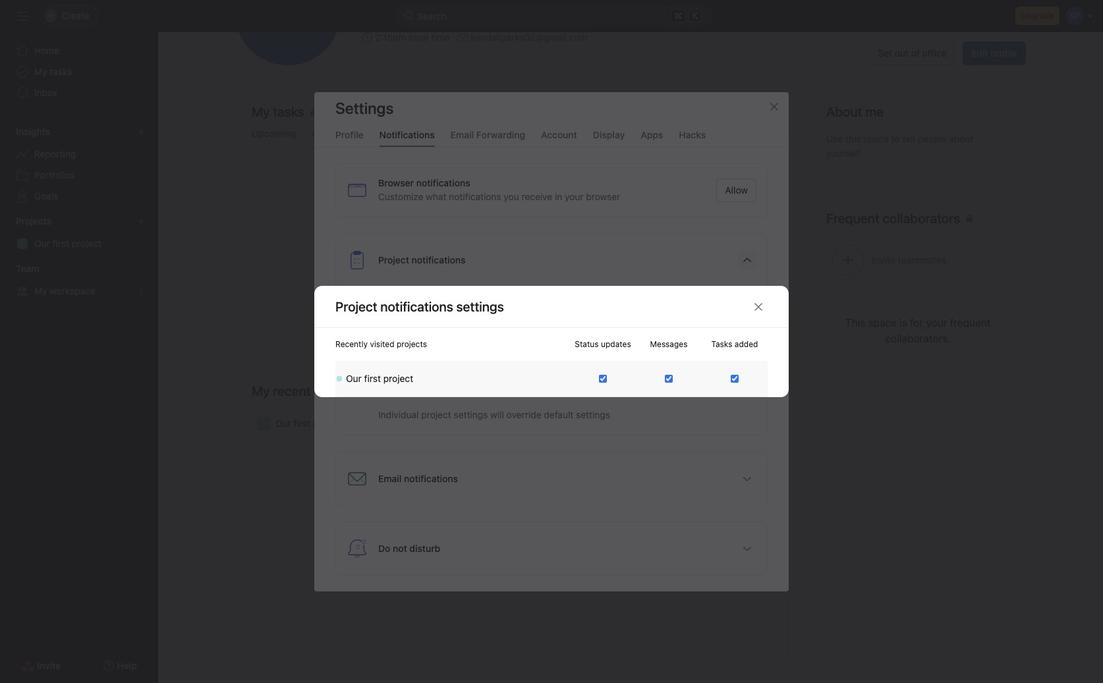 Task type: describe. For each thing, give the bounding box(es) containing it.
invite button
[[13, 654, 69, 678]]

recently
[[335, 339, 368, 349]]

people
[[918, 133, 947, 144]]

recent projects
[[273, 384, 362, 399]]

first inside projects element
[[52, 238, 69, 249]]

project inside dialog
[[383, 373, 413, 384]]

messages inside 'project notifications settings' dialog
[[650, 339, 688, 349]]

0 horizontal spatial tasks
[[399, 350, 424, 361]]

reporting
[[34, 148, 76, 159]]

browser notifications customize what notifications you receive in your browser
[[378, 177, 620, 202]]

hacks button
[[679, 129, 706, 147]]

upgrade
[[1022, 11, 1054, 20]]

close this dialog image
[[753, 302, 764, 312]]

inbox link
[[8, 82, 150, 103]]

0 horizontal spatial tasks added
[[399, 350, 454, 361]]

hacks
[[679, 129, 706, 140]]

local
[[409, 32, 429, 43]]

⌘
[[674, 10, 683, 21]]

teams element
[[0, 257, 158, 304]]

kendallparks02@gmail.com
[[471, 32, 588, 43]]

manage individual projects
[[400, 379, 514, 390]]

added inside 'project notifications settings' dialog
[[735, 339, 758, 349]]

individual project settings will override default settings
[[378, 409, 610, 420]]

0 horizontal spatial updates
[[430, 300, 465, 311]]

workspace
[[50, 285, 96, 297]]

my for my tasks
[[34, 66, 47, 77]]

status updates inside 'project notifications settings' dialog
[[575, 339, 631, 349]]

Toggle notify about task creations checkbox
[[731, 375, 739, 383]]

portfolios
[[34, 169, 75, 181]]

forwarding
[[476, 129, 525, 140]]

use
[[826, 133, 843, 144]]

about
[[949, 133, 974, 144]]

browser
[[586, 191, 620, 202]]

k
[[693, 11, 698, 21]]

do
[[378, 543, 390, 554]]

do not disturb
[[378, 543, 440, 554]]

our inside projects element
[[34, 238, 50, 249]]

about me
[[826, 104, 884, 119]]

space
[[864, 133, 889, 144]]

inbox
[[34, 87, 57, 98]]

recently visited projects
[[335, 339, 427, 349]]

email forwarding
[[451, 129, 525, 140]]

customize
[[378, 191, 423, 202]]

display
[[593, 129, 625, 140]]

frequent collaborators
[[826, 211, 960, 226]]

1 horizontal spatial our first project link
[[236, 411, 788, 436]]

in
[[555, 191, 562, 202]]

email
[[451, 129, 474, 140]]

project up 'teams' element
[[72, 238, 102, 249]]

my for my recent projects
[[252, 384, 270, 399]]

edit profile
[[972, 47, 1018, 59]]

you
[[504, 191, 519, 202]]

global element
[[0, 32, 158, 111]]

invite
[[37, 660, 61, 672]]

1 horizontal spatial our
[[275, 418, 291, 429]]

email forwarding button
[[451, 129, 525, 147]]

receive
[[522, 191, 552, 202]]

upcoming
[[252, 128, 296, 139]]

not disturb
[[393, 543, 440, 554]]

display button
[[593, 129, 625, 147]]

2:15pm
[[375, 32, 406, 43]]

set
[[878, 47, 892, 59]]

what
[[426, 191, 446, 202]]

projects for manage individual projects
[[479, 379, 514, 390]]

override
[[507, 409, 541, 420]]

default
[[544, 409, 574, 420]]

our first project inside projects element
[[34, 238, 102, 249]]

Toggle notify about status updates checkbox
[[599, 375, 607, 383]]

tasks inside 'project notifications settings' dialog
[[712, 339, 733, 349]]

Toggle notify about messages checkbox
[[665, 375, 673, 383]]

close image
[[769, 101, 780, 112]]

(11)
[[351, 128, 367, 139]]

hide sidebar image
[[17, 11, 28, 21]]

my tasks link
[[252, 103, 772, 124]]

use this space to tell people about yourself.
[[826, 133, 974, 159]]

overdue (11)
[[312, 128, 367, 139]]

insights element
[[0, 120, 158, 210]]

hide options image
[[742, 255, 753, 265]]

your
[[565, 191, 584, 202]]



Task type: vqa. For each thing, say whether or not it's contained in the screenshot.
'receive'
yes



Task type: locate. For each thing, give the bounding box(es) containing it.
projects right visited
[[397, 339, 427, 349]]

updates
[[430, 300, 465, 311], [601, 339, 631, 349]]

1 vertical spatial our
[[346, 373, 362, 384]]

1 vertical spatial our first project
[[346, 373, 413, 384]]

account button
[[541, 129, 577, 147]]

goals
[[34, 190, 58, 202]]

notifications
[[449, 191, 501, 202]]

my workspace link
[[8, 281, 150, 302]]

first down the my recent projects
[[294, 418, 310, 429]]

our first project down recently visited projects
[[346, 373, 413, 384]]

my up list 'icon'
[[252, 384, 270, 399]]

will
[[490, 409, 504, 420]]

our first project down the my recent projects
[[275, 418, 343, 429]]

allow
[[725, 184, 748, 195]]

my for my workspace
[[34, 285, 47, 297]]

0 vertical spatial status updates
[[399, 300, 465, 311]]

our first project link inside projects element
[[8, 233, 150, 254]]

tasks added inside 'project notifications settings' dialog
[[712, 339, 758, 349]]

1 horizontal spatial settings
[[576, 409, 610, 420]]

home
[[34, 45, 59, 56]]

0 horizontal spatial status
[[399, 300, 427, 311]]

projects inside 'project notifications settings' dialog
[[397, 339, 427, 349]]

0 horizontal spatial added
[[426, 350, 454, 361]]

first up 'teams' element
[[52, 238, 69, 249]]

0 horizontal spatial settings
[[454, 409, 488, 420]]

1 settings from the left
[[454, 409, 488, 420]]

upgrade button
[[1016, 7, 1060, 25]]

project notifications settings dialog
[[314, 286, 789, 397]]

status updates right status updates switch
[[399, 300, 465, 311]]

0 horizontal spatial our first project link
[[8, 233, 150, 254]]

status updates up toggle notify about status updates option
[[575, 339, 631, 349]]

notifications
[[379, 129, 435, 140]]

0 vertical spatial projects
[[397, 339, 427, 349]]

our first project link
[[8, 233, 150, 254], [236, 411, 788, 436]]

tasks up manage
[[399, 350, 424, 361]]

project down manage individual projects button
[[421, 409, 451, 420]]

updates down project notifications
[[430, 300, 465, 311]]

project up individual
[[383, 373, 413, 384]]

upcoming button
[[252, 128, 296, 146]]

tasks added up manage
[[399, 350, 454, 361]]

completed
[[383, 128, 431, 139]]

project notifications
[[378, 254, 466, 265]]

manage individual projects button
[[378, 373, 522, 397]]

1 vertical spatial projects
[[479, 379, 514, 390]]

messages down project notifications settings
[[399, 325, 443, 336]]

2 vertical spatial first
[[294, 418, 310, 429]]

1 vertical spatial messages
[[650, 339, 688, 349]]

added up manage individual projects button
[[426, 350, 454, 361]]

0 horizontal spatial messages
[[399, 325, 443, 336]]

overdue
[[312, 128, 349, 139]]

2 settings from the left
[[576, 409, 610, 420]]

projects
[[397, 339, 427, 349], [479, 379, 514, 390]]

project notifications settings
[[335, 299, 504, 314]]

of
[[911, 47, 920, 59]]

my left workspace
[[34, 285, 47, 297]]

settings
[[335, 99, 394, 117]]

edit
[[972, 47, 988, 59]]

updates inside 'project notifications settings' dialog
[[601, 339, 631, 349]]

tasks added
[[712, 339, 758, 349], [399, 350, 454, 361]]

messages switch
[[378, 326, 394, 335]]

0 vertical spatial our first project
[[34, 238, 102, 249]]

2 vertical spatial my
[[252, 384, 270, 399]]

2:15pm local time
[[375, 32, 450, 43]]

visited
[[370, 339, 395, 349]]

1 horizontal spatial updates
[[601, 339, 631, 349]]

0 vertical spatial my
[[34, 66, 47, 77]]

0 horizontal spatial first
[[52, 238, 69, 249]]

my tasks
[[34, 66, 72, 77]]

1 horizontal spatial status updates
[[575, 339, 631, 349]]

project
[[72, 238, 102, 249], [383, 373, 413, 384], [421, 409, 451, 420], [313, 418, 343, 429]]

0 vertical spatial first
[[52, 238, 69, 249]]

individual
[[378, 409, 419, 420]]

our down recently
[[346, 373, 362, 384]]

apps button
[[641, 129, 663, 147]]

projects inside manage individual projects button
[[479, 379, 514, 390]]

settings right default
[[576, 409, 610, 420]]

updates up toggle notify about status updates option
[[601, 339, 631, 349]]

insights
[[16, 126, 50, 137]]

1 horizontal spatial status
[[575, 339, 599, 349]]

my inside 'global' element
[[34, 66, 47, 77]]

2 vertical spatial our
[[275, 418, 291, 429]]

2 horizontal spatial our first project
[[346, 373, 413, 384]]

1 vertical spatial status updates
[[575, 339, 631, 349]]

first
[[52, 238, 69, 249], [364, 373, 381, 384], [294, 418, 310, 429]]

my workspace
[[34, 285, 96, 297]]

home link
[[8, 40, 150, 61]]

1 horizontal spatial added
[[735, 339, 758, 349]]

kendallparks02@gmail.com link
[[471, 30, 588, 45]]

0 vertical spatial our
[[34, 238, 50, 249]]

allow button
[[717, 178, 757, 202]]

my tasks link
[[8, 61, 150, 82]]

status
[[399, 300, 427, 311], [575, 339, 599, 349]]

1 vertical spatial status
[[575, 339, 599, 349]]

our first project up 'teams' element
[[34, 238, 102, 249]]

list image
[[260, 420, 268, 428]]

portfolios link
[[8, 165, 150, 186]]

1 horizontal spatial tasks
[[712, 339, 733, 349]]

1 vertical spatial my
[[34, 285, 47, 297]]

profile button
[[335, 129, 364, 147]]

our inside 'project notifications settings' dialog
[[346, 373, 362, 384]]

to
[[892, 133, 900, 144]]

edit profile button
[[963, 42, 1026, 65]]

1 horizontal spatial tasks added
[[712, 339, 758, 349]]

reporting link
[[8, 144, 150, 165]]

project
[[335, 299, 377, 314]]

tasks added up toggle notify about task creations option
[[712, 339, 758, 349]]

2 vertical spatial our first project
[[275, 418, 343, 429]]

tasks
[[50, 66, 72, 77]]

0 horizontal spatial our first project
[[34, 238, 102, 249]]

our down 'goals'
[[34, 238, 50, 249]]

tell
[[903, 133, 915, 144]]

0 vertical spatial our first project link
[[8, 233, 150, 254]]

our
[[34, 238, 50, 249], [346, 373, 362, 384], [275, 418, 291, 429]]

projects for recently visited projects
[[397, 339, 427, 349]]

status inside 'project notifications settings' dialog
[[575, 339, 599, 349]]

office
[[922, 47, 947, 59]]

1 horizontal spatial first
[[294, 418, 310, 429]]

added up toggle notify about task creations option
[[735, 339, 758, 349]]

projects up will
[[479, 379, 514, 390]]

yourself.
[[826, 148, 863, 159]]

settings
[[454, 409, 488, 420], [576, 409, 610, 420]]

set out of office button
[[870, 42, 955, 65]]

apps
[[641, 129, 663, 140]]

status updates switch
[[378, 301, 394, 310]]

notifications settings
[[380, 299, 504, 314]]

added
[[735, 339, 758, 349], [426, 350, 454, 361]]

my left tasks
[[34, 66, 47, 77]]

2 horizontal spatial first
[[364, 373, 381, 384]]

2 horizontal spatial our
[[346, 373, 362, 384]]

1 vertical spatial first
[[364, 373, 381, 384]]

my tasks
[[252, 104, 304, 119]]

prominent image
[[404, 11, 415, 21]]

profile
[[991, 47, 1018, 59]]

0 vertical spatial status
[[399, 300, 427, 311]]

our right list 'icon'
[[275, 418, 291, 429]]

1 horizontal spatial our first project
[[275, 418, 343, 429]]

our first project inside 'project notifications settings' dialog
[[346, 373, 413, 384]]

0 horizontal spatial projects
[[397, 339, 427, 349]]

our first project
[[34, 238, 102, 249], [346, 373, 413, 384], [275, 418, 343, 429]]

email notifications
[[378, 473, 458, 484]]

messages up toggle notify about messages "option"
[[650, 339, 688, 349]]

goals link
[[8, 186, 150, 207]]

first inside 'project notifications settings' dialog
[[364, 373, 381, 384]]

this
[[846, 133, 861, 144]]

first down recently visited projects
[[364, 373, 381, 384]]

1 horizontal spatial messages
[[650, 339, 688, 349]]

1 horizontal spatial projects
[[479, 379, 514, 390]]

out
[[895, 47, 909, 59]]

project down recent projects
[[313, 418, 343, 429]]

1 vertical spatial updates
[[601, 339, 631, 349]]

notifications button
[[379, 129, 435, 147]]

time
[[431, 32, 450, 43]]

tasks up toggle notify about task creations option
[[712, 339, 733, 349]]

0 vertical spatial updates
[[430, 300, 465, 311]]

0 horizontal spatial our
[[34, 238, 50, 249]]

1 vertical spatial our first project link
[[236, 411, 788, 436]]

my inside 'teams' element
[[34, 285, 47, 297]]

manage
[[400, 379, 434, 390]]

projects element
[[0, 210, 158, 257]]

tasks
[[712, 339, 733, 349], [399, 350, 424, 361]]

0 horizontal spatial status updates
[[399, 300, 465, 311]]

profile
[[335, 129, 364, 140]]

settings left will
[[454, 409, 488, 420]]

individual
[[436, 379, 477, 390]]

completed button
[[383, 128, 431, 146]]

0 vertical spatial messages
[[399, 325, 443, 336]]



